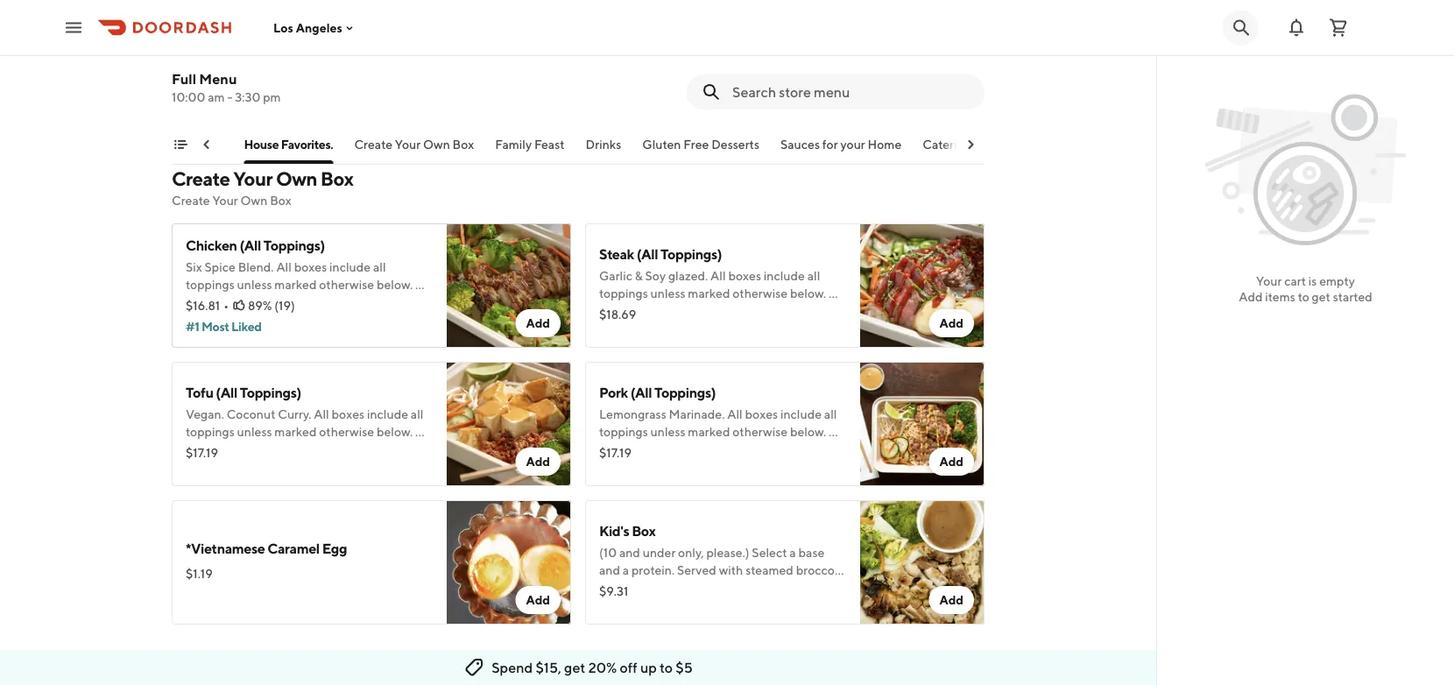 Task type: locate. For each thing, give the bounding box(es) containing it.
create up chicken at left top
[[172, 193, 210, 208]]

0 vertical spatial get
[[1312, 290, 1331, 304]]

your down fried
[[395, 137, 421, 152]]

shallots
[[186, 72, 230, 87]]

to right "up"
[[660, 659, 673, 676]]

1 vertical spatial green
[[186, 37, 221, 52]]

your
[[395, 137, 421, 152], [233, 167, 273, 190], [212, 193, 238, 208], [1257, 274, 1282, 288]]

(all for chicken
[[240, 237, 261, 254]]

toppings) down liked
[[240, 384, 301, 401]]

kid's
[[599, 523, 629, 539]]

1 vertical spatial a
[[623, 563, 629, 577]]

0 horizontal spatial a
[[623, 563, 629, 577]]

box inside button
[[453, 137, 474, 152]]

and
[[619, 545, 640, 560], [599, 563, 620, 577], [599, 581, 620, 595]]

started
[[1333, 290, 1373, 304]]

0 vertical spatial &
[[388, 55, 396, 69]]

your inside your cart is empty add items to get started
[[1257, 274, 1282, 288]]

your
[[841, 137, 865, 152]]

drinks
[[586, 137, 622, 152]]

$17.19
[[186, 446, 218, 460], [599, 446, 632, 460]]

family feast
[[495, 137, 565, 152]]

los
[[273, 20, 293, 35]]

veggie green curry green curry, vegetable deluxe, bean sprouts, fresh herbs, peanuts, lime & fried shallots
[[186, 14, 427, 87]]

get right '$15,'
[[564, 659, 586, 676]]

1 horizontal spatial get
[[1312, 290, 1331, 304]]

0 vertical spatial own
[[423, 137, 450, 152]]

1 horizontal spatial to
[[1298, 290, 1310, 304]]

veggie green curry image
[[447, 0, 571, 117]]

(all right tofu
[[216, 384, 237, 401]]

to
[[1298, 290, 1310, 304], [660, 659, 673, 676]]

angeles
[[296, 20, 343, 35]]

veggie
[[186, 14, 229, 31]]

create your own box create your own box
[[172, 167, 354, 208]]

(all for pork
[[631, 384, 652, 401]]

10:00
[[172, 90, 205, 104]]

1 vertical spatial and
[[599, 563, 620, 577]]

green up curry,
[[232, 14, 271, 31]]

& inside 'veggie green curry green curry, vegetable deluxe, bean sprouts, fresh herbs, peanuts, lime & fried shallots'
[[388, 55, 396, 69]]

scroll menu navigation right image
[[964, 138, 978, 152]]

1 horizontal spatial $17.19
[[599, 446, 632, 460]]

toppings)
[[264, 237, 325, 254], [661, 246, 722, 262], [240, 384, 301, 401], [655, 384, 716, 401]]

& right lime
[[388, 55, 396, 69]]

*vietnamese caramel egg image
[[447, 500, 571, 625]]

(all
[[240, 237, 261, 254], [637, 246, 658, 262], [216, 384, 237, 401], [631, 384, 652, 401]]

and down (10
[[599, 563, 620, 577]]

add button for pork (all toppings)
[[929, 448, 974, 476]]

add for steak (all toppings)
[[940, 316, 964, 330]]

protein.
[[632, 563, 675, 577]]

0 vertical spatial and
[[619, 545, 640, 560]]

and right (10
[[619, 545, 640, 560]]

add inside your cart is empty add items to get started
[[1239, 290, 1263, 304]]

sides
[[1023, 137, 1053, 152]]

am
[[208, 90, 225, 104]]

notification bell image
[[1286, 17, 1307, 38]]

(all right chicken at left top
[[240, 237, 261, 254]]

spring
[[157, 137, 193, 152]]

2 vertical spatial own
[[241, 193, 268, 208]]

& left sides
[[1013, 137, 1020, 152]]

to for up
[[660, 659, 673, 676]]

add button for steak (all toppings)
[[929, 309, 974, 337]]

add button for tofu (all toppings)
[[516, 448, 561, 476]]

1 vertical spatial own
[[276, 167, 317, 190]]

catering
[[923, 137, 972, 152]]

and left caramel
[[599, 581, 620, 595]]

herbs,
[[268, 55, 304, 69]]

cart
[[1285, 274, 1306, 288]]

89%
[[248, 298, 272, 313]]

your down the house
[[233, 167, 273, 190]]

1 horizontal spatial own
[[276, 167, 317, 190]]

steak
[[599, 246, 634, 262]]

2 $17.19 from the left
[[599, 446, 632, 460]]

box up under
[[632, 523, 656, 539]]

toppings) right the pork
[[655, 384, 716, 401]]

1 vertical spatial &
[[1013, 137, 1020, 152]]

fresh
[[234, 55, 266, 69]]

(all right steak
[[637, 246, 658, 262]]

pork (all toppings)
[[599, 384, 716, 401]]

full menu 10:00 am - 3:30 pm
[[172, 71, 281, 104]]

0 horizontal spatial green
[[186, 37, 221, 52]]

0 vertical spatial green
[[232, 14, 271, 31]]

$9.31
[[599, 584, 629, 598]]

0 items, open order cart image
[[1328, 17, 1349, 38]]

only,
[[678, 545, 704, 560]]

2 horizontal spatial own
[[423, 137, 450, 152]]

0 horizontal spatial &
[[388, 55, 396, 69]]

liked
[[231, 319, 262, 334]]

full
[[172, 71, 196, 87]]

box left family in the left of the page
[[453, 137, 474, 152]]

vegetable
[[259, 37, 317, 52]]

create right favorites.
[[354, 137, 393, 152]]

box up "chicken (all toppings)"
[[270, 193, 292, 208]]

gluten
[[643, 137, 681, 152]]

$17.19 down the pork
[[599, 446, 632, 460]]

add for pork (all toppings)
[[940, 454, 964, 469]]

1 vertical spatial create
[[172, 167, 230, 190]]

green
[[232, 14, 271, 31], [186, 37, 221, 52]]

0 vertical spatial to
[[1298, 290, 1310, 304]]

home
[[868, 137, 902, 152]]

0 vertical spatial a
[[790, 545, 796, 560]]

own for create your own box
[[423, 137, 450, 152]]

your up items
[[1257, 274, 1282, 288]]

add
[[1239, 290, 1263, 304], [526, 316, 550, 330], [940, 316, 964, 330], [526, 454, 550, 469], [940, 454, 964, 469], [526, 593, 550, 607], [940, 593, 964, 607]]

own up "chicken (all toppings)"
[[241, 193, 268, 208]]

family
[[495, 137, 532, 152]]

$17.19 for tofu
[[186, 446, 218, 460]]

caramel
[[268, 540, 320, 557]]

0 horizontal spatial $17.19
[[186, 446, 218, 460]]

own inside create your own box button
[[423, 137, 450, 152]]

gluten free desserts
[[643, 137, 760, 152]]

feast
[[534, 137, 565, 152]]

create inside button
[[354, 137, 393, 152]]

a left base
[[790, 545, 796, 560]]

steak (all toppings)
[[599, 246, 722, 262]]

$17.19 down tofu
[[186, 446, 218, 460]]

own down house favorites.
[[276, 167, 317, 190]]

create down spring rolls button
[[172, 167, 230, 190]]

1 vertical spatial to
[[660, 659, 673, 676]]

-
[[227, 90, 233, 104]]

kid's box image
[[860, 500, 985, 625]]

to down cart
[[1298, 290, 1310, 304]]

with
[[719, 563, 743, 577]]

menu
[[199, 71, 237, 87]]

your cart is empty add items to get started
[[1239, 274, 1373, 304]]

Item Search search field
[[733, 82, 971, 102]]

under
[[643, 545, 676, 560]]

#1
[[186, 319, 199, 334]]

a
[[790, 545, 796, 560], [623, 563, 629, 577]]

&
[[388, 55, 396, 69], [1013, 137, 1020, 152]]

0 horizontal spatial to
[[660, 659, 673, 676]]

gluten free desserts button
[[643, 136, 760, 164]]

your up chicken at left top
[[212, 193, 238, 208]]

please.)
[[707, 545, 750, 560]]

spring rolls
[[157, 137, 223, 152]]

create for create your own box
[[354, 137, 393, 152]]

create
[[354, 137, 393, 152], [172, 167, 230, 190], [172, 193, 210, 208]]

toppings) right steak
[[661, 246, 722, 262]]

toppings) for tofu (all toppings)
[[240, 384, 301, 401]]

show menu categories image
[[173, 138, 188, 152]]

get
[[1312, 290, 1331, 304], [564, 659, 586, 676]]

green up sprouts, on the top of the page
[[186, 37, 221, 52]]

(all right the pork
[[631, 384, 652, 401]]

house
[[244, 137, 279, 152]]

fried
[[398, 55, 427, 69]]

1 horizontal spatial &
[[1013, 137, 1020, 152]]

get inside your cart is empty add items to get started
[[1312, 290, 1331, 304]]

toppings) up (19)
[[264, 237, 325, 254]]

empty
[[1320, 274, 1356, 288]]

add for tofu (all toppings)
[[526, 454, 550, 469]]

served
[[677, 563, 717, 577]]

0 horizontal spatial get
[[564, 659, 586, 676]]

pm
[[263, 90, 281, 104]]

1 $17.19 from the left
[[186, 446, 218, 460]]

a up $9.31
[[623, 563, 629, 577]]

own left family in the left of the page
[[423, 137, 450, 152]]

get down is
[[1312, 290, 1331, 304]]

toppings) for chicken (all toppings)
[[264, 237, 325, 254]]

(10
[[599, 545, 617, 560]]

to inside your cart is empty add items to get started
[[1298, 290, 1310, 304]]

toppings) for pork (all toppings)
[[655, 384, 716, 401]]

$17.19 for pork
[[599, 446, 632, 460]]

catering salads & sides button
[[923, 136, 1053, 164]]

•
[[224, 298, 229, 313]]

0 vertical spatial create
[[354, 137, 393, 152]]

chicken (all toppings)
[[186, 237, 325, 254]]



Task type: vqa. For each thing, say whether or not it's contained in the screenshot.
ACCLAIMED link
no



Task type: describe. For each thing, give the bounding box(es) containing it.
deluxe,
[[319, 37, 362, 52]]

add button for chicken (all toppings)
[[516, 309, 561, 337]]

house favorites.
[[244, 137, 333, 152]]

1 vertical spatial get
[[564, 659, 586, 676]]

tofu (all toppings) image
[[447, 362, 571, 486]]

los angeles button
[[273, 20, 357, 35]]

peanuts,
[[307, 55, 355, 69]]

is
[[1309, 274, 1317, 288]]

box inside kid's box (10 and under only, please.)  select a base and a protein.  served with steamed broccoli and caramel sauce.
[[632, 523, 656, 539]]

1 horizontal spatial a
[[790, 545, 796, 560]]

$15,
[[536, 659, 562, 676]]

create for create your own box create your own box
[[172, 167, 230, 190]]

scroll menu navigation left image
[[200, 138, 214, 152]]

$12.44
[[186, 76, 223, 90]]

open menu image
[[63, 17, 84, 38]]

spend
[[492, 659, 533, 676]]

own for create your own box create your own box
[[276, 167, 317, 190]]

add button for *vietnamese caramel egg
[[516, 586, 561, 614]]

create your own box button
[[354, 136, 474, 164]]

drinks button
[[586, 136, 622, 164]]

kid's box (10 and under only, please.)  select a base and a protein.  served with steamed broccoli and caramel sauce.
[[599, 523, 841, 595]]

curry
[[273, 14, 308, 31]]

to for items
[[1298, 290, 1310, 304]]

create your own box
[[354, 137, 474, 152]]

base
[[799, 545, 825, 560]]

$5
[[676, 659, 693, 676]]

curry,
[[223, 37, 257, 52]]

favorites.
[[281, 137, 333, 152]]

broccoli
[[796, 563, 841, 577]]

*vietnamese
[[186, 540, 265, 557]]

caramel
[[623, 581, 667, 595]]

select
[[752, 545, 787, 560]]

*vietnamese caramel egg
[[186, 540, 347, 557]]

sauce.
[[669, 581, 704, 595]]

& inside button
[[1013, 137, 1020, 152]]

chicken
[[186, 237, 237, 254]]

sauces for your home
[[781, 137, 902, 152]]

20%
[[589, 659, 617, 676]]

catering salads & sides
[[923, 137, 1053, 152]]

#1 most liked
[[186, 319, 262, 334]]

up
[[640, 659, 657, 676]]

sauces
[[781, 137, 820, 152]]

(19)
[[275, 298, 295, 313]]

egg
[[322, 540, 347, 557]]

89% (19)
[[248, 298, 295, 313]]

add for chicken (all toppings)
[[526, 316, 550, 330]]

for
[[823, 137, 838, 152]]

3:30
[[235, 90, 261, 104]]

2 vertical spatial create
[[172, 193, 210, 208]]

$1.19
[[186, 566, 213, 581]]

tofu
[[186, 384, 213, 401]]

0 horizontal spatial own
[[241, 193, 268, 208]]

toppings) for steak (all toppings)
[[661, 246, 722, 262]]

sauces for your home button
[[781, 136, 902, 164]]

your inside button
[[395, 137, 421, 152]]

(all for tofu
[[216, 384, 237, 401]]

steamed
[[746, 563, 794, 577]]

pork
[[599, 384, 628, 401]]

off
[[620, 659, 638, 676]]

$16.81
[[186, 298, 220, 313]]

bean
[[364, 37, 393, 52]]

(all for steak
[[637, 246, 658, 262]]

add for *vietnamese caramel egg
[[526, 593, 550, 607]]

pork (all toppings) image
[[860, 362, 985, 486]]

steak (all toppings) image
[[860, 223, 985, 348]]

$18.69
[[599, 307, 636, 322]]

tofu (all toppings)
[[186, 384, 301, 401]]

items
[[1266, 290, 1296, 304]]

sprouts,
[[186, 55, 232, 69]]

los angeles
[[273, 20, 343, 35]]

free
[[684, 137, 709, 152]]

chicken (all toppings) image
[[447, 223, 571, 348]]

1 horizontal spatial green
[[232, 14, 271, 31]]

2 vertical spatial and
[[599, 581, 620, 595]]

salads
[[974, 137, 1010, 152]]

spend $15, get 20% off up to $5
[[492, 659, 693, 676]]

desserts
[[712, 137, 760, 152]]

rolls
[[195, 137, 223, 152]]

family feast button
[[495, 136, 565, 164]]

$16.81 •
[[186, 298, 229, 313]]

box down favorites.
[[321, 167, 354, 190]]



